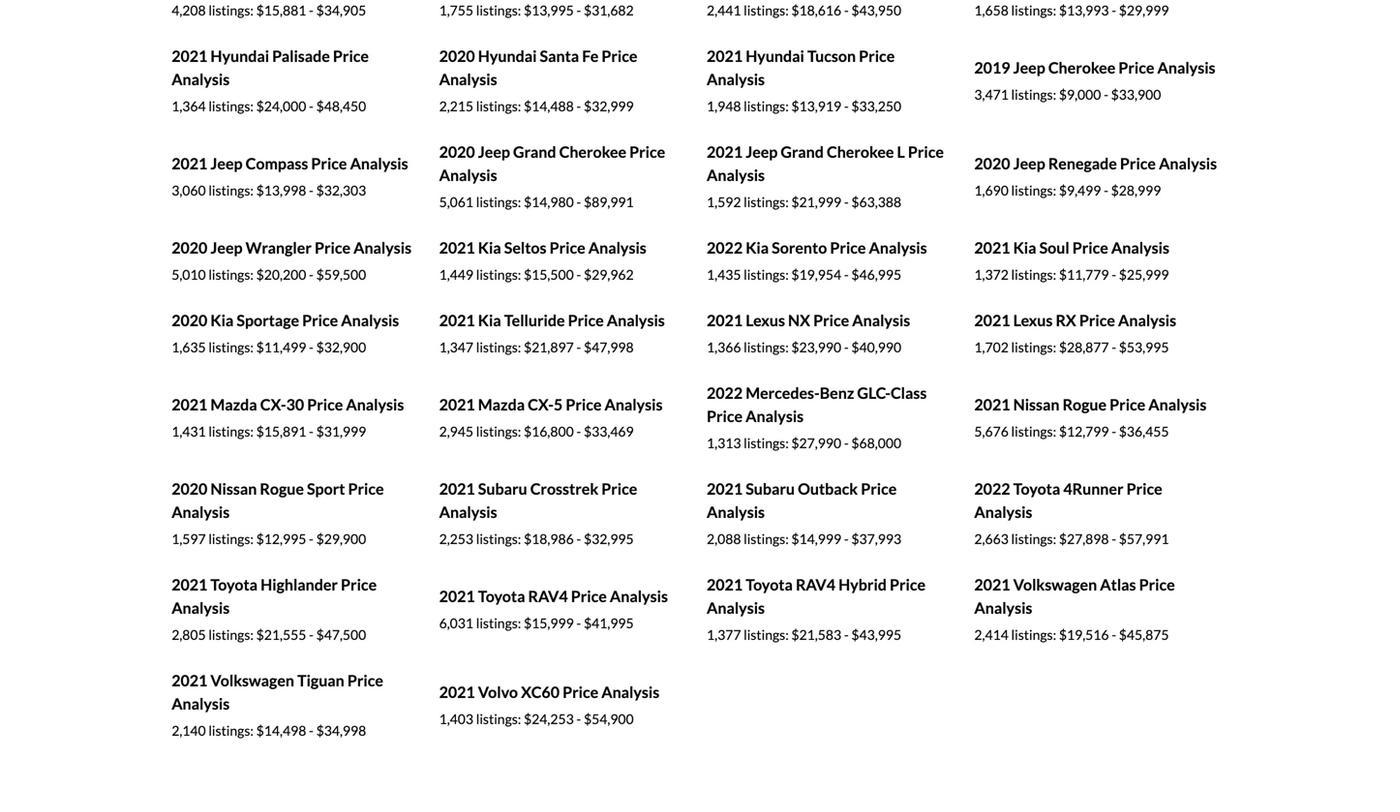 Task type: vqa. For each thing, say whether or not it's contained in the screenshot.


Task type: locate. For each thing, give the bounding box(es) containing it.
2020 inside 2020 hyundai santa fe price analysis 2,215 listings: $14,488 - $32,999
[[439, 47, 475, 66]]

2020 for 2020 nissan rogue sport price analysis
[[172, 480, 208, 498]]

- right the $27,990
[[844, 435, 849, 452]]

price inside 2021 kia soul price analysis 1,372 listings: $11,779 - $25,999
[[1073, 238, 1109, 257]]

$28,877
[[1059, 339, 1109, 356]]

price up $54,900
[[563, 683, 599, 702]]

analysis for 2020 jeep wrangler price analysis
[[354, 238, 412, 257]]

2022 up 1,435
[[707, 238, 743, 257]]

1 subaru from the left
[[478, 480, 527, 498]]

analysis for 2021 subaru outback price analysis
[[707, 503, 765, 522]]

kia for sportage
[[211, 311, 234, 330]]

2022 toyota 4runner price analysis 2,663 listings: $27,898 - $57,991
[[975, 480, 1169, 547]]

$29,962
[[584, 267, 634, 283]]

hyundai for palisade
[[211, 47, 269, 66]]

price for 2021 volkswagen atlas price analysis
[[1140, 575, 1175, 594]]

- right $21,583
[[844, 627, 849, 643]]

price inside 2020 hyundai santa fe price analysis 2,215 listings: $14,488 - $32,999
[[602, 47, 638, 66]]

2022 inside 2022 toyota 4runner price analysis 2,663 listings: $27,898 - $57,991
[[975, 480, 1011, 498]]

hyundai down 4,208 listings: $15,881 - $34,905
[[211, 47, 269, 66]]

price up $28,877
[[1080, 311, 1116, 330]]

- right $16,800 at left bottom
[[577, 423, 581, 440]]

2021 down 1,948
[[707, 143, 743, 161]]

0 horizontal spatial rav4
[[528, 587, 568, 606]]

listings: right the 2,088
[[744, 531, 789, 547]]

hyundai inside '2021 hyundai tucson price analysis 1,948 listings: $13,919 - $33,250'
[[746, 47, 805, 66]]

jeep for 2021 jeep compass price analysis
[[211, 154, 243, 173]]

2020 for 2020 jeep grand cherokee price analysis
[[439, 143, 475, 161]]

0 horizontal spatial cherokee
[[559, 143, 627, 161]]

1 horizontal spatial hyundai
[[478, 47, 537, 66]]

- right $14,980
[[577, 194, 581, 210]]

$25,999
[[1119, 267, 1169, 283]]

2021 mazda cx-30 price analysis 1,431 listings: $15,891 - $31,999
[[172, 395, 404, 440]]

1,755
[[439, 2, 474, 19]]

listings: inside 2021 lexus rx price analysis 1,702 listings: $28,877 - $53,995
[[1012, 339, 1057, 356]]

1,435
[[707, 267, 741, 283]]

2020 inside 2020 jeep grand cherokee price analysis 5,061 listings: $14,980 - $89,991
[[439, 143, 475, 161]]

kia left soul
[[1014, 238, 1037, 257]]

- left $41,995
[[577, 615, 581, 632]]

2021 lexus nx price analysis 1,366 listings: $23,990 - $40,990
[[707, 311, 911, 356]]

- left $53,995
[[1112, 339, 1117, 356]]

2020 hyundai santa fe price analysis link
[[439, 47, 638, 89]]

- inside 2021 kia telluride price analysis 1,347 listings: $21,897 - $47,998
[[577, 339, 581, 356]]

1 horizontal spatial mazda
[[478, 395, 525, 414]]

nissan for analysis
[[211, 480, 257, 498]]

2021 down the 2,088
[[707, 575, 743, 594]]

- right $14,498 at the bottom left of the page
[[309, 723, 314, 739]]

2021 volvo xc60 price analysis 1,403 listings: $24,253 - $54,900
[[439, 683, 660, 728]]

2021 for 2021 mazda cx-5 price analysis
[[439, 395, 475, 414]]

2021 inside 2021 subaru outback price analysis 2,088 listings: $14,999 - $37,993
[[707, 480, 743, 498]]

2021 mazda cx-30 price analysis link
[[172, 395, 404, 414]]

2 grand from the left
[[781, 143, 824, 161]]

1 horizontal spatial grand
[[781, 143, 824, 161]]

analysis for 2021 kia seltos price analysis
[[589, 238, 647, 257]]

analysis for 2021 hyundai tucson price analysis
[[707, 70, 765, 89]]

toyota inside 2021 toyota rav4 hybrid price analysis 1,377 listings: $21,583 - $43,995
[[746, 575, 793, 594]]

analysis inside 2021 subaru crosstrek price analysis 2,253 listings: $18,986 - $32,995
[[439, 503, 497, 522]]

0 vertical spatial volkswagen
[[1014, 575, 1097, 594]]

analysis for 2021 hyundai palisade price analysis
[[172, 70, 230, 89]]

0 vertical spatial rogue
[[1063, 395, 1107, 414]]

$47,998
[[584, 339, 634, 356]]

2021 hyundai palisade price analysis 1,364 listings: $24,000 - $48,450
[[172, 47, 369, 114]]

price for 2021 lexus nx price analysis
[[814, 311, 850, 330]]

price
[[333, 47, 369, 66], [602, 47, 638, 66], [859, 47, 895, 66], [1119, 58, 1155, 77], [630, 143, 666, 161], [908, 143, 944, 161], [311, 154, 347, 173], [1120, 154, 1156, 173], [315, 238, 351, 257], [550, 238, 586, 257], [830, 238, 866, 257], [1073, 238, 1109, 257], [302, 311, 338, 330], [568, 311, 604, 330], [814, 311, 850, 330], [1080, 311, 1116, 330], [307, 395, 343, 414], [566, 395, 602, 414], [1110, 395, 1146, 414], [707, 407, 743, 426], [348, 480, 384, 498], [602, 480, 638, 498], [861, 480, 897, 498], [1127, 480, 1163, 498], [341, 575, 377, 594], [890, 575, 926, 594], [1140, 575, 1175, 594], [571, 587, 607, 606], [348, 671, 383, 690], [563, 683, 599, 702]]

$32,303
[[316, 182, 366, 199]]

subaru left outback
[[746, 480, 795, 498]]

kia for sorento
[[746, 238, 769, 257]]

2021 inside 2021 lexus nx price analysis 1,366 listings: $23,990 - $40,990
[[707, 311, 743, 330]]

$14,488
[[524, 98, 574, 114]]

2021 for 2021 kia seltos price analysis
[[439, 238, 475, 257]]

listings: right 1,755
[[476, 2, 521, 19]]

analysis for 2021 kia soul price analysis
[[1112, 238, 1170, 257]]

analysis for 2021 volkswagen atlas price analysis
[[975, 599, 1033, 618]]

price inside 2020 jeep wrangler price analysis 5,010 listings: $20,200 - $59,500
[[315, 238, 351, 257]]

2021 kia soul price analysis link
[[975, 238, 1170, 257]]

price up $57,991
[[1127, 480, 1163, 498]]

listings: right 1,948
[[744, 98, 789, 114]]

price down $34,905
[[333, 47, 369, 66]]

analysis for 2021 toyota highlander price analysis
[[172, 599, 230, 618]]

- inside 2020 hyundai santa fe price analysis 2,215 listings: $14,488 - $32,999
[[577, 98, 581, 114]]

listings: down soul
[[1012, 267, 1057, 283]]

lexus for nx
[[746, 311, 785, 330]]

listings: inside 2021 volvo xc60 price analysis 1,403 listings: $24,253 - $54,900
[[476, 711, 521, 728]]

subaru for outback
[[746, 480, 795, 498]]

mercedes-
[[746, 384, 820, 403]]

price for 2021 toyota highlander price analysis
[[341, 575, 377, 594]]

analysis inside 2021 lexus nx price analysis 1,366 listings: $23,990 - $40,990
[[852, 311, 911, 330]]

1 horizontal spatial nissan
[[1014, 395, 1060, 414]]

listings: inside 2021 kia seltos price analysis 1,449 listings: $15,500 - $29,962
[[476, 267, 521, 283]]

listings: inside 2021 subaru crosstrek price analysis 2,253 listings: $18,986 - $32,995
[[476, 531, 521, 547]]

- right $23,990
[[844, 339, 849, 356]]

listings: inside 2020 nissan rogue sport price analysis 1,597 listings: $12,995 - $29,900
[[209, 531, 254, 547]]

2021 inside 2021 kia telluride price analysis 1,347 listings: $21,897 - $47,998
[[439, 311, 475, 330]]

mazda inside 2021 mazda cx-30 price analysis 1,431 listings: $15,891 - $31,999
[[211, 395, 257, 414]]

0 horizontal spatial grand
[[513, 143, 556, 161]]

2 subaru from the left
[[746, 480, 795, 498]]

2 mazda from the left
[[478, 395, 525, 414]]

$43,995
[[852, 627, 902, 643]]

2020 nissan rogue sport price analysis link
[[172, 480, 384, 522]]

rav4
[[796, 575, 836, 594], [528, 587, 568, 606]]

2021 inside 2021 toyota rav4 hybrid price analysis 1,377 listings: $21,583 - $43,995
[[707, 575, 743, 594]]

analysis for 2020 kia sportage price analysis
[[341, 311, 399, 330]]

2021 up 1,347
[[439, 311, 475, 330]]

price inside 2021 volkswagen tiguan price analysis 2,140 listings: $14,498 - $34,998
[[348, 671, 383, 690]]

sorento
[[772, 238, 827, 257]]

rogue left sport on the bottom left of the page
[[260, 480, 304, 498]]

analysis up $40,990
[[852, 311, 911, 330]]

1 horizontal spatial lexus
[[1014, 311, 1053, 330]]

price right hybrid
[[890, 575, 926, 594]]

hyundai down 2,441 listings: $18,616 - $43,950
[[746, 47, 805, 66]]

1,658
[[975, 2, 1009, 19]]

nx
[[788, 311, 811, 330]]

price for 2021 lexus rx price analysis
[[1080, 311, 1116, 330]]

price inside 2021 subaru outback price analysis 2,088 listings: $14,999 - $37,993
[[861, 480, 897, 498]]

1 mazda from the left
[[211, 395, 257, 414]]

1 grand from the left
[[513, 143, 556, 161]]

1 vertical spatial nissan
[[211, 480, 257, 498]]

grand inside 2020 jeep grand cherokee price analysis 5,061 listings: $14,980 - $89,991
[[513, 143, 556, 161]]

2021 nissan rogue price analysis 5,676 listings: $12,799 - $36,455
[[975, 395, 1207, 440]]

$48,450
[[316, 98, 366, 114]]

price down $29,900
[[341, 575, 377, 594]]

2021 for 2021 toyota rav4 price analysis
[[439, 587, 475, 606]]

2,441
[[707, 2, 741, 19]]

$12,799
[[1059, 423, 1109, 440]]

analysis up $29,962
[[589, 238, 647, 257]]

renegade
[[1049, 154, 1117, 173]]

price inside 2022 toyota 4runner price analysis 2,663 listings: $27,898 - $57,991
[[1127, 480, 1163, 498]]

2021 up 6,031
[[439, 587, 475, 606]]

2020 jeep wrangler price analysis link
[[172, 238, 412, 257]]

2021 up 1,449
[[439, 238, 475, 257]]

hyundai inside 2020 hyundai santa fe price analysis 2,215 listings: $14,488 - $32,999
[[478, 47, 537, 66]]

kia left telluride
[[478, 311, 501, 330]]

$47,500
[[316, 627, 366, 643]]

$14,980
[[524, 194, 574, 210]]

1 horizontal spatial rav4
[[796, 575, 836, 594]]

analysis inside 2021 volkswagen tiguan price analysis 2,140 listings: $14,498 - $34,998
[[172, 695, 230, 713]]

2021 inside 2021 jeep compass price analysis 3,060 listings: $13,998 - $32,303
[[172, 154, 208, 173]]

- inside 2021 toyota highlander price analysis 2,805 listings: $21,555 - $47,500
[[309, 627, 314, 643]]

analysis for 2021 lexus nx price analysis
[[852, 311, 911, 330]]

toyota left the 4runner
[[1014, 480, 1061, 498]]

price for 2021 subaru crosstrek price analysis
[[602, 480, 638, 498]]

1 horizontal spatial subaru
[[746, 480, 795, 498]]

price right sport on the bottom left of the page
[[348, 480, 384, 498]]

grand
[[513, 143, 556, 161], [781, 143, 824, 161]]

analysis inside '2021 hyundai tucson price analysis 1,948 listings: $13,919 - $33,250'
[[707, 70, 765, 89]]

rav4 for hybrid
[[796, 575, 836, 594]]

listings: right 5,061
[[476, 194, 521, 210]]

1 vertical spatial volkswagen
[[211, 671, 294, 690]]

2021 inside 2021 mazda cx-30 price analysis 1,431 listings: $15,891 - $31,999
[[172, 395, 208, 414]]

2021 up the '1,372' on the right of page
[[975, 238, 1011, 257]]

$32,995
[[584, 531, 634, 547]]

1,372
[[975, 267, 1009, 283]]

$45,875
[[1119, 627, 1169, 643]]

listings: right 5,010
[[209, 267, 254, 283]]

analysis up $47,998
[[607, 311, 665, 330]]

$34,905
[[316, 2, 366, 19]]

2021 for 2021 hyundai tucson price analysis
[[707, 47, 743, 66]]

1 hyundai from the left
[[211, 47, 269, 66]]

price up 1,313
[[707, 407, 743, 426]]

0 horizontal spatial mazda
[[211, 395, 257, 414]]

2020 jeep grand cherokee price analysis link
[[439, 143, 666, 185]]

rav4 inside 2021 toyota rav4 price analysis 6,031 listings: $15,999 - $41,995
[[528, 587, 568, 606]]

analysis up $32,303
[[350, 154, 408, 173]]

- right '$12,799'
[[1112, 423, 1117, 440]]

2021 for 2021 subaru crosstrek price analysis
[[439, 480, 475, 498]]

price up $15,500
[[550, 238, 586, 257]]

volkswagen inside 2021 volkswagen tiguan price analysis 2,140 listings: $14,498 - $34,998
[[211, 671, 294, 690]]

price for 2020 jeep wrangler price analysis
[[315, 238, 351, 257]]

2021 inside the 2021 jeep grand cherokee l price analysis 1,592 listings: $21,999 - $63,388
[[707, 143, 743, 161]]

sportage
[[237, 311, 299, 330]]

analysis inside 2021 kia telluride price analysis 1,347 listings: $21,897 - $47,998
[[607, 311, 665, 330]]

listings: inside 2021 subaru outback price analysis 2,088 listings: $14,999 - $37,993
[[744, 531, 789, 547]]

atlas
[[1100, 575, 1137, 594]]

2021 for 2021 volkswagen atlas price analysis
[[975, 575, 1011, 594]]

2021 down 1,313
[[707, 480, 743, 498]]

2021 inside 2021 nissan rogue price analysis 5,676 listings: $12,799 - $36,455
[[975, 395, 1011, 414]]

0 horizontal spatial volkswagen
[[211, 671, 294, 690]]

0 horizontal spatial lexus
[[746, 311, 785, 330]]

- inside 2021 kia soul price analysis 1,372 listings: $11,779 - $25,999
[[1112, 267, 1117, 283]]

2 vertical spatial 2022
[[975, 480, 1011, 498]]

listings: right 1,435
[[744, 267, 789, 283]]

hyundai for santa
[[478, 47, 537, 66]]

analysis inside 2020 kia sportage price analysis 1,635 listings: $11,499 - $32,900
[[341, 311, 399, 330]]

analysis inside 2021 lexus rx price analysis 1,702 listings: $28,877 - $53,995
[[1119, 311, 1177, 330]]

listings: inside 2019 jeep cherokee price analysis 3,471 listings: $9,000 - $33,900
[[1012, 86, 1057, 103]]

price down $68,000
[[861, 480, 897, 498]]

2022 down 1,366
[[707, 384, 743, 403]]

- inside 2021 hyundai palisade price analysis 1,364 listings: $24,000 - $48,450
[[309, 98, 314, 114]]

benz
[[820, 384, 855, 403]]

analysis up 2,663
[[975, 503, 1033, 522]]

0 horizontal spatial hyundai
[[211, 47, 269, 66]]

0 horizontal spatial cx-
[[260, 395, 286, 414]]

toyota inside 2021 toyota highlander price analysis 2,805 listings: $21,555 - $47,500
[[211, 575, 258, 594]]

$29,900
[[316, 531, 366, 547]]

2021 for 2021 subaru outback price analysis
[[707, 480, 743, 498]]

- inside the 2021 jeep grand cherokee l price analysis 1,592 listings: $21,999 - $63,388
[[844, 194, 849, 210]]

listings: right 1,690
[[1012, 182, 1057, 199]]

2 horizontal spatial hyundai
[[746, 47, 805, 66]]

4runner
[[1064, 480, 1124, 498]]

- inside 2021 volkswagen tiguan price analysis 2,140 listings: $14,498 - $34,998
[[309, 723, 314, 739]]

2021 up 1,366
[[707, 311, 743, 330]]

2 lexus from the left
[[1014, 311, 1053, 330]]

analysis up 1,364
[[172, 70, 230, 89]]

price up $23,990
[[814, 311, 850, 330]]

2021 jeep compass price analysis 3,060 listings: $13,998 - $32,303
[[172, 154, 408, 199]]

mazda
[[211, 395, 257, 414], [478, 395, 525, 414]]

1,658 listings: $13,993 - $29,999
[[975, 2, 1169, 19]]

price inside 2022 mercedes-benz glc-class price analysis 1,313 listings: $27,990 - $68,000
[[707, 407, 743, 426]]

listings: right "2,414"
[[1012, 627, 1057, 643]]

listings: inside 2022 kia sorento price analysis 1,435 listings: $19,954 - $46,995
[[744, 267, 789, 283]]

subaru inside 2021 subaru crosstrek price analysis 2,253 listings: $18,986 - $32,995
[[478, 480, 527, 498]]

2021 up 1,403
[[439, 683, 475, 702]]

kia for seltos
[[478, 238, 501, 257]]

2,140
[[172, 723, 206, 739]]

0 horizontal spatial nissan
[[211, 480, 257, 498]]

1,313
[[707, 435, 741, 452]]

analysis inside 2020 jeep grand cherokee price analysis 5,061 listings: $14,980 - $89,991
[[439, 166, 497, 185]]

1 horizontal spatial cherokee
[[827, 143, 894, 161]]

0 horizontal spatial subaru
[[478, 480, 527, 498]]

- right "$9,000"
[[1104, 86, 1109, 103]]

1 lexus from the left
[[746, 311, 785, 330]]

jeep for 2020 jeep renegade price analysis
[[1014, 154, 1046, 173]]

kia inside 2021 kia soul price analysis 1,372 listings: $11,779 - $25,999
[[1014, 238, 1037, 257]]

1 vertical spatial rogue
[[260, 480, 304, 498]]

price inside 2021 volvo xc60 price analysis 1,403 listings: $24,253 - $54,900
[[563, 683, 599, 702]]

hyundai left santa
[[478, 47, 537, 66]]

2021 for 2021 mazda cx-30 price analysis
[[172, 395, 208, 414]]

2021 up 3,060
[[172, 154, 208, 173]]

l
[[897, 143, 905, 161]]

$18,616
[[792, 2, 842, 19]]

nissan up '$12,799'
[[1014, 395, 1060, 414]]

2020 inside 2020 kia sportage price analysis 1,635 listings: $11,499 - $32,900
[[172, 311, 208, 330]]

listings: inside 2021 volkswagen tiguan price analysis 2,140 listings: $14,498 - $34,998
[[209, 723, 254, 739]]

1 cx- from the left
[[260, 395, 286, 414]]

listings: right 2,663
[[1012, 531, 1057, 547]]

kia left sportage
[[211, 311, 234, 330]]

price right tiguan
[[348, 671, 383, 690]]

$63,388
[[852, 194, 902, 210]]

- right $18,986
[[577, 531, 581, 547]]

analysis up "2,414"
[[975, 599, 1033, 618]]

subaru inside 2021 subaru outback price analysis 2,088 listings: $14,999 - $37,993
[[746, 480, 795, 498]]

2021 kia telluride price analysis 1,347 listings: $21,897 - $47,998
[[439, 311, 665, 356]]

$21,555
[[256, 627, 306, 643]]

- right $21,897
[[577, 339, 581, 356]]

lexus left nx
[[746, 311, 785, 330]]

price for 2021 nissan rogue price analysis
[[1110, 395, 1146, 414]]

-
[[309, 2, 314, 19], [577, 2, 581, 19], [844, 2, 849, 19], [1112, 2, 1117, 19], [1104, 86, 1109, 103], [309, 98, 314, 114], [577, 98, 581, 114], [844, 98, 849, 114], [309, 182, 314, 199], [1104, 182, 1109, 199], [577, 194, 581, 210], [844, 194, 849, 210], [309, 267, 314, 283], [577, 267, 581, 283], [844, 267, 849, 283], [1112, 267, 1117, 283], [309, 339, 314, 356], [577, 339, 581, 356], [844, 339, 849, 356], [1112, 339, 1117, 356], [309, 423, 314, 440], [577, 423, 581, 440], [1112, 423, 1117, 440], [844, 435, 849, 452], [309, 531, 314, 547], [577, 531, 581, 547], [844, 531, 849, 547], [1112, 531, 1117, 547], [577, 615, 581, 632], [309, 627, 314, 643], [844, 627, 849, 643], [1112, 627, 1117, 643], [577, 711, 581, 728], [309, 723, 314, 739]]

rav4 inside 2021 toyota rav4 hybrid price analysis 1,377 listings: $21,583 - $43,995
[[796, 575, 836, 594]]

lexus inside 2021 lexus rx price analysis 1,702 listings: $28,877 - $53,995
[[1014, 311, 1053, 330]]

- right $15,891
[[309, 423, 314, 440]]

price inside 2021 mazda cx-5 price analysis 2,945 listings: $16,800 - $33,469
[[566, 395, 602, 414]]

1,377
[[707, 627, 741, 643]]

1 horizontal spatial rogue
[[1063, 395, 1107, 414]]

analysis down the mercedes-
[[746, 407, 804, 426]]

3,060
[[172, 182, 206, 199]]

rogue up '$12,799'
[[1063, 395, 1107, 414]]

toyota
[[1014, 480, 1061, 498], [211, 575, 258, 594], [746, 575, 793, 594], [478, 587, 525, 606]]

mazda for 30
[[211, 395, 257, 414]]

2021 down 4,208
[[172, 47, 208, 66]]

0 vertical spatial 2022
[[707, 238, 743, 257]]

price inside 2019 jeep cherokee price analysis 3,471 listings: $9,000 - $33,900
[[1119, 58, 1155, 77]]

listings: right 1,597
[[209, 531, 254, 547]]

grand down $14,488
[[513, 143, 556, 161]]

$14,999
[[792, 531, 842, 547]]

volvo
[[478, 683, 518, 702]]

cherokee left "l"
[[827, 143, 894, 161]]

2021 up 2,945
[[439, 395, 475, 414]]

2021 volkswagen atlas price analysis link
[[975, 575, 1175, 618]]

$9,000
[[1059, 86, 1102, 103]]

glc-
[[858, 384, 891, 403]]

analysis up 2,140
[[172, 695, 230, 713]]

2021 down 2,663
[[975, 575, 1011, 594]]

toyota left 'highlander' on the left bottom of page
[[211, 575, 258, 594]]

mazda up $16,800 at left bottom
[[478, 395, 525, 414]]

2 horizontal spatial cherokee
[[1049, 58, 1116, 77]]

toyota inside 2021 toyota rav4 price analysis 6,031 listings: $15,999 - $41,995
[[478, 587, 525, 606]]

$89,991
[[584, 194, 634, 210]]

hybrid
[[839, 575, 887, 594]]

$32,900
[[316, 339, 366, 356]]

cherokee inside 2020 jeep grand cherokee price analysis 5,061 listings: $14,980 - $89,991
[[559, 143, 627, 161]]

1 vertical spatial 2022
[[707, 384, 743, 403]]

price down $32,999 at the left
[[630, 143, 666, 161]]

2021 inside 2021 mazda cx-5 price analysis 2,945 listings: $16,800 - $33,469
[[439, 395, 475, 414]]

jeep for 2019 jeep cherokee price analysis
[[1014, 58, 1046, 77]]

- right $21,999
[[844, 194, 849, 210]]

price up $41,995
[[571, 587, 607, 606]]

listings: right 2,140
[[209, 723, 254, 739]]

2021 for 2021 toyota rav4 hybrid price analysis
[[707, 575, 743, 594]]

2,088
[[707, 531, 741, 547]]

price for 2019 jeep cherokee price analysis
[[1119, 58, 1155, 77]]

$15,891
[[256, 423, 306, 440]]

analysis up 5,061
[[439, 166, 497, 185]]

- left $32,999 at the left
[[577, 98, 581, 114]]

2021 inside 2021 lexus rx price analysis 1,702 listings: $28,877 - $53,995
[[975, 311, 1011, 330]]

2021 up 1,702
[[975, 311, 1011, 330]]

2021 for 2021 volvo xc60 price analysis
[[439, 683, 475, 702]]

price inside 2020 jeep renegade price analysis 1,690 listings: $9,499 - $28,999
[[1120, 154, 1156, 173]]

rav4 up $15,999
[[528, 587, 568, 606]]

price up "$11,779"
[[1073, 238, 1109, 257]]

hyundai for tucson
[[746, 47, 805, 66]]

mazda up $15,891
[[211, 395, 257, 414]]

2020
[[439, 47, 475, 66], [439, 143, 475, 161], [975, 154, 1011, 173], [172, 238, 208, 257], [172, 311, 208, 330], [172, 480, 208, 498]]

analysis inside the 2021 jeep grand cherokee l price analysis 1,592 listings: $21,999 - $63,388
[[707, 166, 765, 185]]

analysis up 1,597
[[172, 503, 230, 522]]

listings:
[[209, 2, 254, 19], [476, 2, 521, 19], [744, 2, 789, 19], [1012, 2, 1057, 19], [1012, 86, 1057, 103], [209, 98, 254, 114], [476, 98, 521, 114], [744, 98, 789, 114], [209, 182, 254, 199], [1012, 182, 1057, 199], [476, 194, 521, 210], [744, 194, 789, 210], [209, 267, 254, 283], [476, 267, 521, 283], [744, 267, 789, 283], [1012, 267, 1057, 283], [209, 339, 254, 356], [476, 339, 521, 356], [744, 339, 789, 356], [1012, 339, 1057, 356], [209, 423, 254, 440], [476, 423, 521, 440], [1012, 423, 1057, 440], [744, 435, 789, 452], [209, 531, 254, 547], [476, 531, 521, 547], [744, 531, 789, 547], [1012, 531, 1057, 547], [476, 615, 521, 632], [209, 627, 254, 643], [744, 627, 789, 643], [1012, 627, 1057, 643], [476, 711, 521, 728], [209, 723, 254, 739]]

$19,954
[[792, 267, 842, 283]]

2021 inside 2021 volvo xc60 price analysis 1,403 listings: $24,253 - $54,900
[[439, 683, 475, 702]]

2022 for 2022 kia sorento price analysis
[[707, 238, 743, 257]]

2021 mazda cx-5 price analysis 2,945 listings: $16,800 - $33,469
[[439, 395, 663, 440]]

volkswagen down $21,555
[[211, 671, 294, 690]]

price inside 2021 subaru crosstrek price analysis 2,253 listings: $18,986 - $32,995
[[602, 480, 638, 498]]

1 horizontal spatial volkswagen
[[1014, 575, 1097, 594]]

kia inside 2021 kia seltos price analysis 1,449 listings: $15,500 - $29,962
[[478, 238, 501, 257]]

price inside 2021 nissan rogue price analysis 5,676 listings: $12,799 - $36,455
[[1110, 395, 1146, 414]]

analysis for 2021 toyota rav4 price analysis
[[610, 587, 668, 606]]

listings: right 3,471
[[1012, 86, 1057, 103]]

2021 lexus rx price analysis 1,702 listings: $28,877 - $53,995
[[975, 311, 1177, 356]]

2,414
[[975, 627, 1009, 643]]

cherokee inside the 2021 jeep grand cherokee l price analysis 1,592 listings: $21,999 - $63,388
[[827, 143, 894, 161]]

price inside 2021 lexus nx price analysis 1,366 listings: $23,990 - $40,990
[[814, 311, 850, 330]]

listings: inside the 2021 jeep grand cherokee l price analysis 1,592 listings: $21,999 - $63,388
[[744, 194, 789, 210]]

2021 jeep grand cherokee l price analysis link
[[707, 143, 944, 185]]

cx- inside 2021 mazda cx-30 price analysis 1,431 listings: $15,891 - $31,999
[[260, 395, 286, 414]]

3 hyundai from the left
[[746, 47, 805, 66]]

toyota for 2,805
[[211, 575, 258, 594]]

$54,900
[[584, 711, 634, 728]]

jeep inside 2020 jeep renegade price analysis 1,690 listings: $9,499 - $28,999
[[1014, 154, 1046, 173]]

price inside 2021 toyota rav4 hybrid price analysis 1,377 listings: $21,583 - $43,995
[[890, 575, 926, 594]]

2 hyundai from the left
[[478, 47, 537, 66]]

$21,999
[[792, 194, 842, 210]]

rogue for price
[[1063, 395, 1107, 414]]

listings: down 'seltos'
[[476, 267, 521, 283]]

analysis up 1,377
[[707, 599, 765, 618]]

rogue inside 2021 nissan rogue price analysis 5,676 listings: $12,799 - $36,455
[[1063, 395, 1107, 414]]

analysis for 2021 jeep compass price analysis
[[350, 154, 408, 173]]

analysis up $25,999
[[1112, 238, 1170, 257]]

- left $48,450
[[309, 98, 314, 114]]

0 horizontal spatial rogue
[[260, 480, 304, 498]]

- right $9,499
[[1104, 182, 1109, 199]]

1 horizontal spatial cx-
[[528, 395, 554, 414]]

2 cx- from the left
[[528, 395, 554, 414]]

listings: inside 2021 nissan rogue price analysis 5,676 listings: $12,799 - $36,455
[[1012, 423, 1057, 440]]

price inside 2020 kia sportage price analysis 1,635 listings: $11,499 - $32,900
[[302, 311, 338, 330]]

1,431
[[172, 423, 206, 440]]

2020 up 5,010
[[172, 238, 208, 257]]

analysis for 2021 nissan rogue price analysis
[[1149, 395, 1207, 414]]

analysis for 2021 kia telluride price analysis
[[607, 311, 665, 330]]

rogue inside 2020 nissan rogue sport price analysis 1,597 listings: $12,995 - $29,900
[[260, 480, 304, 498]]

jeep for 2021 jeep grand cherokee l price analysis
[[746, 143, 778, 161]]

2021 inside 2021 toyota highlander price analysis 2,805 listings: $21,555 - $47,500
[[172, 575, 208, 594]]

- right the $24,253
[[577, 711, 581, 728]]

2020 inside 2020 jeep renegade price analysis 1,690 listings: $9,499 - $28,999
[[975, 154, 1011, 173]]

nissan
[[1014, 395, 1060, 414], [211, 480, 257, 498]]

price up $32,900 on the left
[[302, 311, 338, 330]]

- right $13,995
[[577, 2, 581, 19]]

- left $57,991
[[1112, 531, 1117, 547]]

$59,500
[[316, 267, 366, 283]]

jeep
[[1014, 58, 1046, 77], [478, 143, 510, 161], [746, 143, 778, 161], [211, 154, 243, 173], [1014, 154, 1046, 173], [211, 238, 243, 257]]

$68,000
[[852, 435, 902, 452]]

2021 up 5,676
[[975, 395, 1011, 414]]

analysis inside 2022 kia sorento price analysis 1,435 listings: $19,954 - $46,995
[[869, 238, 927, 257]]

0 vertical spatial nissan
[[1014, 395, 1060, 414]]



Task type: describe. For each thing, give the bounding box(es) containing it.
volkswagen for atlas
[[1014, 575, 1097, 594]]

listings: inside 2021 toyota highlander price analysis 2,805 listings: $21,555 - $47,500
[[209, 627, 254, 643]]

jeep for 2020 jeep grand cherokee price analysis
[[478, 143, 510, 161]]

2021 for 2021 kia soul price analysis
[[975, 238, 1011, 257]]

analysis for 2021 volkswagen tiguan price analysis
[[172, 695, 230, 713]]

- inside 2021 nissan rogue price analysis 5,676 listings: $12,799 - $36,455
[[1112, 423, 1117, 440]]

cherokee inside 2019 jeep cherokee price analysis 3,471 listings: $9,000 - $33,900
[[1049, 58, 1116, 77]]

jeep for 2020 jeep wrangler price analysis
[[211, 238, 243, 257]]

cherokee for 2021 jeep grand cherokee l price analysis
[[827, 143, 894, 161]]

analysis for 2021 volvo xc60 price analysis
[[602, 683, 660, 702]]

2020 jeep wrangler price analysis 5,010 listings: $20,200 - $59,500
[[172, 238, 412, 283]]

mazda for 5
[[478, 395, 525, 414]]

2021 toyota highlander price analysis 2,805 listings: $21,555 - $47,500
[[172, 575, 377, 643]]

1,449
[[439, 267, 474, 283]]

2,253
[[439, 531, 474, 547]]

tiguan
[[297, 671, 345, 690]]

- inside 2022 toyota 4runner price analysis 2,663 listings: $27,898 - $57,991
[[1112, 531, 1117, 547]]

$11,779
[[1059, 267, 1109, 283]]

1,592
[[707, 194, 741, 210]]

analysis inside 2020 nissan rogue sport price analysis 1,597 listings: $12,995 - $29,900
[[172, 503, 230, 522]]

listings: inside 2020 jeep grand cherokee price analysis 5,061 listings: $14,980 - $89,991
[[476, 194, 521, 210]]

price for 2021 jeep compass price analysis
[[311, 154, 347, 173]]

- inside 2021 toyota rav4 price analysis 6,031 listings: $15,999 - $41,995
[[577, 615, 581, 632]]

2021 for 2021 hyundai palisade price analysis
[[172, 47, 208, 66]]

2021 jeep compass price analysis link
[[172, 154, 408, 173]]

analysis inside 2020 hyundai santa fe price analysis 2,215 listings: $14,488 - $32,999
[[439, 70, 497, 89]]

- inside 2019 jeep cherokee price analysis 3,471 listings: $9,000 - $33,900
[[1104, 86, 1109, 103]]

analysis for 2022 kia sorento price analysis
[[869, 238, 927, 257]]

price for 2021 toyota rav4 price analysis
[[571, 587, 607, 606]]

2022 mercedes-benz glc-class price analysis 1,313 listings: $27,990 - $68,000
[[707, 384, 927, 452]]

2021 subaru crosstrek price analysis 2,253 listings: $18,986 - $32,995
[[439, 480, 638, 547]]

$21,583
[[792, 627, 842, 643]]

listings: inside 2020 hyundai santa fe price analysis 2,215 listings: $14,488 - $32,999
[[476, 98, 521, 114]]

analysis inside 2022 mercedes-benz glc-class price analysis 1,313 listings: $27,990 - $68,000
[[746, 407, 804, 426]]

- inside 2021 mazda cx-5 price analysis 2,945 listings: $16,800 - $33,469
[[577, 423, 581, 440]]

cherokee for 2020 jeep grand cherokee price analysis
[[559, 143, 627, 161]]

2021 kia seltos price analysis 1,449 listings: $15,500 - $29,962
[[439, 238, 647, 283]]

toyota for analysis
[[746, 575, 793, 594]]

listings: inside 2021 kia soul price analysis 1,372 listings: $11,779 - $25,999
[[1012, 267, 1057, 283]]

$41,995
[[584, 615, 634, 632]]

rav4 for price
[[528, 587, 568, 606]]

analysis for 2021 lexus rx price analysis
[[1119, 311, 1177, 330]]

- right $13,993
[[1112, 2, 1117, 19]]

$16,800
[[524, 423, 574, 440]]

2,663
[[975, 531, 1009, 547]]

price for 2021 hyundai tucson price analysis
[[859, 47, 895, 66]]

$15,999
[[524, 615, 574, 632]]

2021 hyundai tucson price analysis 1,948 listings: $13,919 - $33,250
[[707, 47, 902, 114]]

2020 for 2020 jeep renegade price analysis
[[975, 154, 1011, 173]]

$13,995
[[524, 2, 574, 19]]

1,403
[[439, 711, 474, 728]]

listings: inside 2022 toyota 4runner price analysis 2,663 listings: $27,898 - $57,991
[[1012, 531, 1057, 547]]

2021 for 2021 nissan rogue price analysis
[[975, 395, 1011, 414]]

- inside 2020 jeep renegade price analysis 1,690 listings: $9,499 - $28,999
[[1104, 182, 1109, 199]]

subaru for crosstrek
[[478, 480, 527, 498]]

listings: right 4,208
[[209, 2, 254, 19]]

1,948
[[707, 98, 741, 114]]

- inside 2021 volvo xc60 price analysis 1,403 listings: $24,253 - $54,900
[[577, 711, 581, 728]]

2022 kia sorento price analysis 1,435 listings: $19,954 - $46,995
[[707, 238, 927, 283]]

- left $34,905
[[309, 2, 314, 19]]

2,441 listings: $18,616 - $43,950
[[707, 2, 902, 19]]

analysis for 2020 jeep renegade price analysis
[[1159, 154, 1217, 173]]

listings: inside "2021 volkswagen atlas price analysis 2,414 listings: $19,516 - $45,875"
[[1012, 627, 1057, 643]]

2021 nissan rogue price analysis link
[[975, 395, 1207, 414]]

listings: inside 2021 jeep compass price analysis 3,060 listings: $13,998 - $32,303
[[209, 182, 254, 199]]

5,676
[[975, 423, 1009, 440]]

listings: inside 2020 jeep renegade price analysis 1,690 listings: $9,499 - $28,999
[[1012, 182, 1057, 199]]

kia for soul
[[1014, 238, 1037, 257]]

cx- for 5
[[528, 395, 554, 414]]

analysis inside 2021 mazda cx-5 price analysis 2,945 listings: $16,800 - $33,469
[[605, 395, 663, 414]]

price inside 2020 nissan rogue sport price analysis 1,597 listings: $12,995 - $29,900
[[348, 480, 384, 498]]

$32,999
[[584, 98, 634, 114]]

lexus for rx
[[1014, 311, 1053, 330]]

2,805
[[172, 627, 206, 643]]

2021 toyota rav4 price analysis link
[[439, 587, 668, 606]]

2021 for 2021 lexus nx price analysis
[[707, 311, 743, 330]]

$13,993
[[1059, 2, 1109, 19]]

5,010
[[172, 267, 206, 283]]

- inside 2022 mercedes-benz glc-class price analysis 1,313 listings: $27,990 - $68,000
[[844, 435, 849, 452]]

- inside 2021 mazda cx-30 price analysis 1,431 listings: $15,891 - $31,999
[[309, 423, 314, 440]]

listings: inside '2021 hyundai tucson price analysis 1,948 listings: $13,919 - $33,250'
[[744, 98, 789, 114]]

grand for analysis
[[781, 143, 824, 161]]

$24,253
[[524, 711, 574, 728]]

telluride
[[504, 311, 565, 330]]

- inside 2020 kia sportage price analysis 1,635 listings: $11,499 - $32,900
[[309, 339, 314, 356]]

price for 2020 kia sportage price analysis
[[302, 311, 338, 330]]

listings: inside 2020 jeep wrangler price analysis 5,010 listings: $20,200 - $59,500
[[209, 267, 254, 283]]

fe
[[582, 47, 599, 66]]

price for 2021 volkswagen tiguan price analysis
[[348, 671, 383, 690]]

listings: inside 2021 lexus nx price analysis 1,366 listings: $23,990 - $40,990
[[744, 339, 789, 356]]

$31,999
[[316, 423, 366, 440]]

toyota for 2,663
[[1014, 480, 1061, 498]]

2020 nissan rogue sport price analysis 1,597 listings: $12,995 - $29,900
[[172, 480, 384, 547]]

price for 2021 subaru outback price analysis
[[861, 480, 897, 498]]

$20,200
[[256, 267, 306, 283]]

$13,919
[[792, 98, 842, 114]]

$21,897
[[524, 339, 574, 356]]

2020 jeep grand cherokee price analysis 5,061 listings: $14,980 - $89,991
[[439, 143, 666, 210]]

price for 2021 kia seltos price analysis
[[550, 238, 586, 257]]

2021 volkswagen tiguan price analysis 2,140 listings: $14,498 - $34,998
[[172, 671, 383, 739]]

2022 toyota 4runner price analysis link
[[975, 480, 1163, 522]]

2022 kia sorento price analysis link
[[707, 238, 927, 257]]

- right $18,616
[[844, 2, 849, 19]]

2,945
[[439, 423, 474, 440]]

listings: inside 2021 mazda cx-5 price analysis 2,945 listings: $16,800 - $33,469
[[476, 423, 521, 440]]

2021 volvo xc60 price analysis link
[[439, 683, 660, 702]]

listings: right 2,441 on the right top
[[744, 2, 789, 19]]

volkswagen for tiguan
[[211, 671, 294, 690]]

$33,469
[[584, 423, 634, 440]]

rogue for sport
[[260, 480, 304, 498]]

price for 2021 kia soul price analysis
[[1073, 238, 1109, 257]]

$31,682
[[584, 2, 634, 19]]

$12,995
[[256, 531, 306, 547]]

listings: inside 2021 toyota rav4 price analysis 6,031 listings: $15,999 - $41,995
[[476, 615, 521, 632]]

rx
[[1056, 311, 1077, 330]]

2021 hyundai tucson price analysis link
[[707, 47, 895, 89]]

- inside 2020 jeep grand cherokee price analysis 5,061 listings: $14,980 - $89,991
[[577, 194, 581, 210]]

listings: inside 2021 kia telluride price analysis 1,347 listings: $21,897 - $47,998
[[476, 339, 521, 356]]

$19,516
[[1059, 627, 1109, 643]]

2022 for 2022 toyota 4runner price analysis
[[975, 480, 1011, 498]]

2019
[[975, 58, 1011, 77]]

2021 for 2021 jeep grand cherokee l price analysis
[[707, 143, 743, 161]]

2021 kia telluride price analysis link
[[439, 311, 665, 330]]

price for 2021 hyundai palisade price analysis
[[333, 47, 369, 66]]

2020 for 2020 kia sportage price analysis
[[172, 311, 208, 330]]

2019 jeep cherokee price analysis 3,471 listings: $9,000 - $33,900
[[975, 58, 1216, 103]]

analysis for 2021 subaru crosstrek price analysis
[[439, 503, 497, 522]]

listings: right 1,658
[[1012, 2, 1057, 19]]

listings: inside 2022 mercedes-benz glc-class price analysis 1,313 listings: $27,990 - $68,000
[[744, 435, 789, 452]]

price for 2022 kia sorento price analysis
[[830, 238, 866, 257]]

$18,986
[[524, 531, 574, 547]]

- inside 2021 lexus rx price analysis 1,702 listings: $28,877 - $53,995
[[1112, 339, 1117, 356]]

5
[[554, 395, 563, 414]]

4,208
[[172, 2, 206, 19]]

2021 for 2021 kia telluride price analysis
[[439, 311, 475, 330]]

- inside 2021 subaru crosstrek price analysis 2,253 listings: $18,986 - $32,995
[[577, 531, 581, 547]]

wrangler
[[246, 238, 312, 257]]

2021 for 2021 jeep compass price analysis
[[172, 154, 208, 173]]

2021 volkswagen atlas price analysis 2,414 listings: $19,516 - $45,875
[[975, 575, 1175, 643]]

2021 lexus rx price analysis link
[[975, 311, 1177, 330]]

$27,898
[[1059, 531, 1109, 547]]

- inside '2021 hyundai tucson price analysis 1,948 listings: $13,919 - $33,250'
[[844, 98, 849, 114]]

- inside 2021 jeep compass price analysis 3,060 listings: $13,998 - $32,303
[[309, 182, 314, 199]]

- inside 2021 kia seltos price analysis 1,449 listings: $15,500 - $29,962
[[577, 267, 581, 283]]

$28,999
[[1111, 182, 1162, 199]]

2020 for 2020 hyundai santa fe price analysis
[[439, 47, 475, 66]]

- inside "2021 volkswagen atlas price analysis 2,414 listings: $19,516 - $45,875"
[[1112, 627, 1117, 643]]

$11,499
[[256, 339, 306, 356]]

5,061
[[439, 194, 474, 210]]

analysis for 2019 jeep cherokee price analysis
[[1158, 58, 1216, 77]]

outback
[[798, 480, 858, 498]]

price inside 2021 mazda cx-30 price analysis 1,431 listings: $15,891 - $31,999
[[307, 395, 343, 414]]

listings: inside 2021 toyota rav4 hybrid price analysis 1,377 listings: $21,583 - $43,995
[[744, 627, 789, 643]]

price for 2020 jeep renegade price analysis
[[1120, 154, 1156, 173]]

listings: inside 2021 hyundai palisade price analysis 1,364 listings: $24,000 - $48,450
[[209, 98, 254, 114]]

$15,500
[[524, 267, 574, 283]]

analysis inside 2021 mazda cx-30 price analysis 1,431 listings: $15,891 - $31,999
[[346, 395, 404, 414]]

price for 2022 toyota 4runner price analysis
[[1127, 480, 1163, 498]]

analysis for 2022 toyota 4runner price analysis
[[975, 503, 1033, 522]]

2022 mercedes-benz glc-class price analysis link
[[707, 384, 927, 426]]

1,702
[[975, 339, 1009, 356]]

6,031
[[439, 615, 474, 632]]

analysis inside 2021 toyota rav4 hybrid price analysis 1,377 listings: $21,583 - $43,995
[[707, 599, 765, 618]]

- inside 2021 subaru outback price analysis 2,088 listings: $14,999 - $37,993
[[844, 531, 849, 547]]

- inside 2021 toyota rav4 hybrid price analysis 1,377 listings: $21,583 - $43,995
[[844, 627, 849, 643]]

- inside 2022 kia sorento price analysis 1,435 listings: $19,954 - $46,995
[[844, 267, 849, 283]]

2019 jeep cherokee price analysis link
[[975, 58, 1216, 77]]

price inside 2020 jeep grand cherokee price analysis 5,061 listings: $14,980 - $89,991
[[630, 143, 666, 161]]

2021 for 2021 lexus rx price analysis
[[975, 311, 1011, 330]]

price for 2021 volvo xc60 price analysis
[[563, 683, 599, 702]]

2021 toyota rav4 hybrid price analysis link
[[707, 575, 926, 618]]

nissan for 5,676
[[1014, 395, 1060, 414]]

$43,950
[[852, 2, 902, 19]]

- inside 2020 jeep wrangler price analysis 5,010 listings: $20,200 - $59,500
[[309, 267, 314, 283]]

2020 for 2020 jeep wrangler price analysis
[[172, 238, 208, 257]]

listings: inside 2020 kia sportage price analysis 1,635 listings: $11,499 - $32,900
[[209, 339, 254, 356]]

kia for telluride
[[478, 311, 501, 330]]

$9,499
[[1059, 182, 1102, 199]]

$29,999
[[1119, 2, 1169, 19]]

cx- for 30
[[260, 395, 286, 414]]

price for 2021 kia telluride price analysis
[[568, 311, 604, 330]]

$37,993
[[852, 531, 902, 547]]

$33,900
[[1111, 86, 1162, 103]]

2021 for 2021 toyota highlander price analysis
[[172, 575, 208, 594]]

2020 kia sportage price analysis 1,635 listings: $11,499 - $32,900
[[172, 311, 399, 356]]

grand for 5,061
[[513, 143, 556, 161]]

$14,498
[[256, 723, 306, 739]]

2021 for 2021 volkswagen tiguan price analysis
[[172, 671, 208, 690]]

1,635
[[172, 339, 206, 356]]

- inside 2020 nissan rogue sport price analysis 1,597 listings: $12,995 - $29,900
[[309, 531, 314, 547]]

- inside 2021 lexus nx price analysis 1,366 listings: $23,990 - $40,990
[[844, 339, 849, 356]]

listings: inside 2021 mazda cx-30 price analysis 1,431 listings: $15,891 - $31,999
[[209, 423, 254, 440]]

2020 hyundai santa fe price analysis 2,215 listings: $14,488 - $32,999
[[439, 47, 638, 114]]

1,364
[[172, 98, 206, 114]]

price inside the 2021 jeep grand cherokee l price analysis 1,592 listings: $21,999 - $63,388
[[908, 143, 944, 161]]



